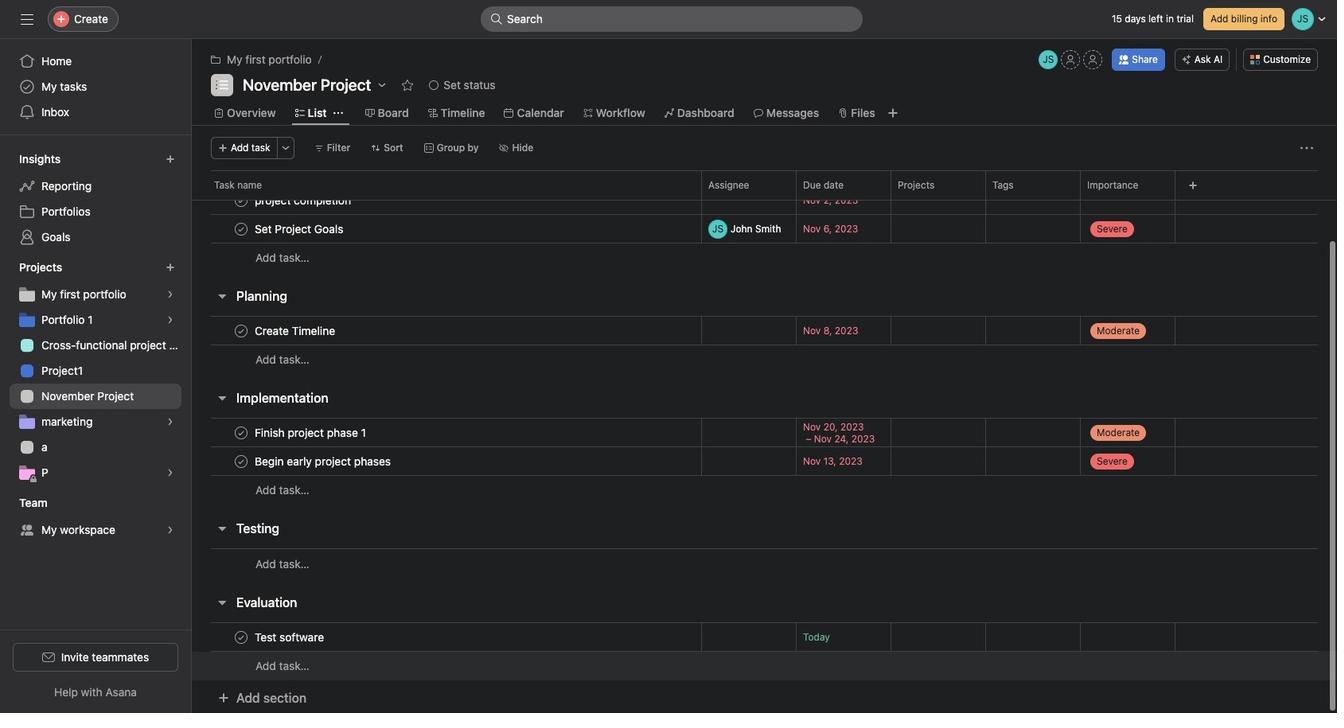 Task type: locate. For each thing, give the bounding box(es) containing it.
global element
[[0, 39, 191, 135]]

7 row from the top
[[192, 418, 1338, 448]]

Mark complete checkbox
[[232, 191, 251, 210], [232, 423, 251, 442], [232, 628, 251, 647]]

create timeline cell
[[192, 316, 702, 346]]

collapse task list for this group image for header implementation tree grid
[[216, 392, 229, 405]]

12 row from the top
[[192, 651, 1338, 681]]

list box
[[481, 6, 863, 32]]

task name text field for mark complete option within the test software cell
[[252, 630, 329, 645]]

1 mark complete image from the top
[[232, 219, 251, 239]]

2 mark complete checkbox from the top
[[232, 321, 251, 340]]

2 vertical spatial task name text field
[[252, 454, 396, 469]]

2 vertical spatial mark complete checkbox
[[232, 452, 251, 471]]

1 vertical spatial task name text field
[[252, 323, 340, 339]]

mark complete checkbox for begin early project phases cell at bottom
[[232, 423, 251, 442]]

1 vertical spatial mark complete checkbox
[[232, 423, 251, 442]]

2 mark complete checkbox from the top
[[232, 423, 251, 442]]

0 vertical spatial mark complete image
[[232, 191, 251, 210]]

more actions image
[[1301, 142, 1314, 154], [281, 143, 290, 153]]

2 mark complete image from the top
[[232, 423, 251, 442]]

Mark complete checkbox
[[232, 219, 251, 239], [232, 321, 251, 340], [232, 452, 251, 471]]

linked projects for create timeline cell
[[891, 316, 987, 346]]

collapse task list for this group image
[[216, 522, 229, 535]]

list image
[[216, 79, 229, 92]]

2 vertical spatial task name text field
[[252, 630, 329, 645]]

mark complete checkbox inside project completion cell
[[232, 191, 251, 210]]

mark complete image inside test software cell
[[232, 628, 251, 647]]

tab actions image
[[333, 108, 343, 118]]

see details, portfolio 1 image
[[166, 315, 175, 325]]

2 vertical spatial mark complete image
[[232, 628, 251, 647]]

task name text field inside begin early project phases cell
[[252, 454, 396, 469]]

task name text field inside create timeline cell
[[252, 323, 340, 339]]

mark complete checkbox for begin early project phases cell at bottom
[[232, 452, 251, 471]]

3 task name text field from the top
[[252, 630, 329, 645]]

1 mark complete image from the top
[[232, 191, 251, 210]]

0 vertical spatial collapse task list for this group image
[[216, 290, 229, 303]]

mark complete checkbox for create timeline cell
[[232, 321, 251, 340]]

0 vertical spatial task name text field
[[252, 221, 348, 237]]

tags for set project goals cell
[[986, 214, 1081, 244]]

manage project members image
[[1039, 50, 1059, 69]]

task name text field inside finish project phase 1 "cell"
[[252, 425, 371, 441]]

0 vertical spatial mark complete checkbox
[[232, 219, 251, 239]]

3 mark complete image from the top
[[232, 452, 251, 471]]

1 vertical spatial task name text field
[[252, 425, 371, 441]]

6 row from the top
[[192, 345, 1338, 374]]

tags for finish project phase 1 cell
[[986, 418, 1081, 448]]

details image
[[682, 196, 692, 205]]

mark complete checkbox for set project goals cell
[[232, 191, 251, 210]]

1 collapse task list for this group image from the top
[[216, 290, 229, 303]]

mark complete checkbox inside finish project phase 1 "cell"
[[232, 423, 251, 442]]

3 mark complete checkbox from the top
[[232, 628, 251, 647]]

0 vertical spatial mark complete image
[[232, 219, 251, 239]]

4 row from the top
[[192, 243, 1338, 272]]

header evaluation tree grid
[[192, 623, 1338, 681]]

set project goals cell
[[192, 214, 702, 244]]

1 row from the top
[[192, 170, 1338, 200]]

see details, p image
[[166, 468, 175, 478]]

1 task name text field from the top
[[252, 192, 356, 208]]

2 mark complete image from the top
[[232, 321, 251, 340]]

1 vertical spatial mark complete checkbox
[[232, 321, 251, 340]]

mark complete image
[[232, 219, 251, 239], [232, 423, 251, 442], [232, 628, 251, 647]]

task name text field inside project completion cell
[[252, 192, 356, 208]]

2 task name text field from the top
[[252, 425, 371, 441]]

1 mark complete checkbox from the top
[[232, 191, 251, 210]]

3 task name text field from the top
[[252, 454, 396, 469]]

teams element
[[0, 489, 191, 546]]

mark complete image inside set project goals cell
[[232, 219, 251, 239]]

mark complete checkbox inside create timeline cell
[[232, 321, 251, 340]]

1 vertical spatial mark complete image
[[232, 423, 251, 442]]

row
[[192, 170, 1338, 200], [192, 186, 1338, 215], [192, 214, 1338, 244], [192, 243, 1338, 272], [192, 316, 1338, 346], [192, 345, 1338, 374], [192, 418, 1338, 448], [192, 447, 1338, 476], [192, 475, 1338, 505], [192, 549, 1338, 579], [192, 623, 1338, 652], [192, 651, 1338, 681]]

collapse task list for this group image
[[216, 290, 229, 303], [216, 392, 229, 405], [216, 596, 229, 609]]

1 vertical spatial mark complete image
[[232, 321, 251, 340]]

Task name text field
[[252, 192, 356, 208], [252, 323, 340, 339], [252, 630, 329, 645]]

Task name text field
[[252, 221, 348, 237], [252, 425, 371, 441], [252, 454, 396, 469]]

header planning tree grid
[[192, 316, 1338, 374]]

3 collapse task list for this group image from the top
[[216, 596, 229, 609]]

task name text field for mark complete icon inside finish project phase 1 "cell"
[[252, 454, 396, 469]]

0 vertical spatial mark complete checkbox
[[232, 191, 251, 210]]

0 vertical spatial task name text field
[[252, 192, 356, 208]]

linked projects for test software cell
[[891, 623, 987, 652]]

mark complete checkbox inside begin early project phases cell
[[232, 452, 251, 471]]

mark complete image for header untitled section tree grid
[[232, 191, 251, 210]]

2 vertical spatial mark complete image
[[232, 452, 251, 471]]

2 task name text field from the top
[[252, 323, 340, 339]]

1 vertical spatial collapse task list for this group image
[[216, 392, 229, 405]]

collapse task list for this group image for header evaluation tree grid
[[216, 596, 229, 609]]

task name text field inside test software cell
[[252, 630, 329, 645]]

task name text field for mark complete image for header untitled section tree grid
[[252, 221, 348, 237]]

3 row from the top
[[192, 214, 1338, 244]]

task name text field inside set project goals cell
[[252, 221, 348, 237]]

1 task name text field from the top
[[252, 221, 348, 237]]

mark complete image for header planning tree grid
[[232, 321, 251, 340]]

linked projects for finish project phase 1 cell
[[891, 418, 987, 448]]

2 vertical spatial collapse task list for this group image
[[216, 596, 229, 609]]

3 mark complete checkbox from the top
[[232, 452, 251, 471]]

move tasks between sections image
[[654, 196, 663, 205]]

2 vertical spatial mark complete checkbox
[[232, 628, 251, 647]]

mark complete image inside finish project phase 1 "cell"
[[232, 423, 251, 442]]

project completion cell
[[192, 186, 702, 215]]

3 mark complete image from the top
[[232, 628, 251, 647]]

mark complete image inside create timeline cell
[[232, 321, 251, 340]]

mark complete checkbox for set project goals cell
[[232, 219, 251, 239]]

mark complete image for test software cell
[[232, 628, 251, 647]]

mark complete checkbox inside set project goals cell
[[232, 219, 251, 239]]

mark complete image
[[232, 191, 251, 210], [232, 321, 251, 340], [232, 452, 251, 471]]

2 collapse task list for this group image from the top
[[216, 392, 229, 405]]

see details, my first portfolio image
[[166, 290, 175, 299]]

1 mark complete checkbox from the top
[[232, 219, 251, 239]]



Task type: vqa. For each thing, say whether or not it's contained in the screenshot.
the Begin early project phases cell
yes



Task type: describe. For each thing, give the bounding box(es) containing it.
finish project phase 1 cell
[[192, 418, 702, 448]]

task name text field for mark complete checkbox in create timeline cell
[[252, 323, 340, 339]]

10 row from the top
[[192, 549, 1338, 579]]

projects element
[[0, 253, 191, 489]]

11 row from the top
[[192, 623, 1338, 652]]

8 row from the top
[[192, 447, 1338, 476]]

header implementation tree grid
[[192, 418, 1338, 505]]

task name text field for mark complete option within the project completion cell
[[252, 192, 356, 208]]

collapse task list for this group image for header planning tree grid
[[216, 290, 229, 303]]

9 row from the top
[[192, 475, 1338, 505]]

header untitled section tree grid
[[192, 157, 1338, 272]]

mark complete image inside begin early project phases cell
[[232, 452, 251, 471]]

linked projects for begin early project phases cell
[[891, 447, 987, 476]]

mark complete checkbox inside test software cell
[[232, 628, 251, 647]]

5 row from the top
[[192, 316, 1338, 346]]

new insights image
[[166, 154, 175, 164]]

2 row from the top
[[192, 186, 1338, 215]]

tags for create timeline cell
[[986, 316, 1081, 346]]

mark complete image for finish project phase 1 "cell"
[[232, 423, 251, 442]]

tags for test software cell
[[986, 623, 1081, 652]]

test software cell
[[192, 623, 702, 652]]

see details, my workspace image
[[166, 526, 175, 535]]

begin early project phases cell
[[192, 447, 702, 476]]

see details, marketing image
[[166, 417, 175, 427]]

add tab image
[[887, 107, 900, 119]]

add field image
[[1189, 181, 1199, 190]]

0 horizontal spatial more actions image
[[281, 143, 290, 153]]

new project or portfolio image
[[166, 263, 175, 272]]

insights element
[[0, 145, 191, 253]]

mark complete image for set project goals cell
[[232, 219, 251, 239]]

tags for begin early project phases cell
[[986, 447, 1081, 476]]

1 horizontal spatial more actions image
[[1301, 142, 1314, 154]]

linked projects for set project goals cell
[[891, 214, 987, 244]]

prominent image
[[491, 13, 503, 25]]

add to starred image
[[402, 79, 414, 92]]

hide sidebar image
[[21, 13, 33, 25]]



